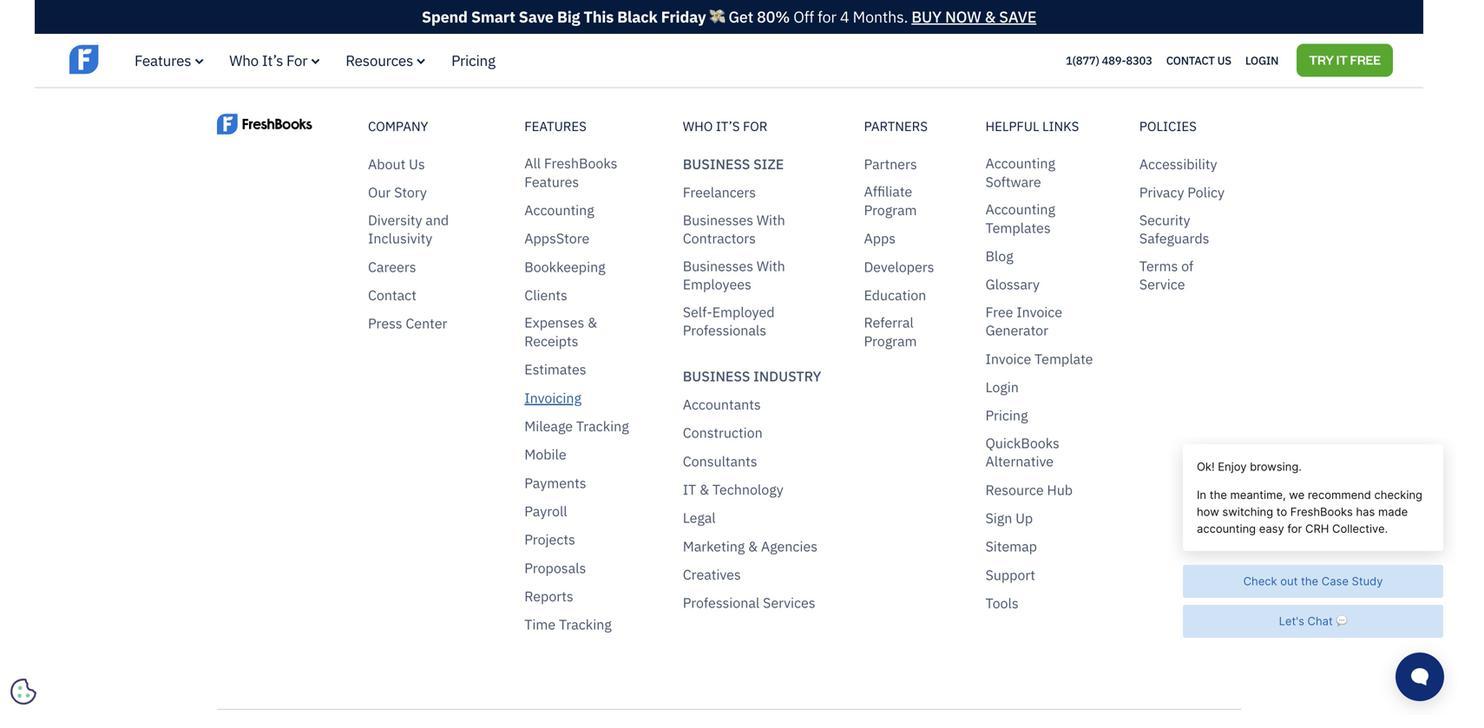 Task type: describe. For each thing, give the bounding box(es) containing it.
press center
[[368, 314, 447, 333]]

1 vertical spatial login
[[986, 378, 1019, 396]]

mileage
[[525, 417, 573, 435]]

careers
[[368, 258, 416, 276]]

it & technology
[[683, 481, 784, 499]]

business size link
[[683, 155, 784, 174]]

resource hub link
[[986, 481, 1073, 499]]

cookie consent banner dialog
[[13, 502, 273, 702]]

0 vertical spatial features
[[135, 51, 191, 70]]

0 horizontal spatial who it's for link
[[229, 51, 320, 70]]

& right 'now'
[[985, 7, 996, 27]]

payroll link
[[525, 502, 567, 521]]

sitemap link
[[986, 538, 1037, 556]]

generator
[[986, 321, 1049, 340]]

reports
[[525, 587, 574, 606]]

apps link
[[864, 229, 896, 248]]

1 horizontal spatial who it's for link
[[683, 118, 829, 135]]

payments link
[[525, 474, 586, 492]]

0 vertical spatial login
[[1246, 53, 1279, 68]]

marketing & agencies
[[683, 537, 818, 556]]

1 horizontal spatial free
[[1350, 51, 1381, 68]]

businesses with employees
[[683, 257, 785, 294]]

black
[[617, 7, 658, 27]]

estimates
[[525, 360, 586, 379]]

1 horizontal spatial features link
[[525, 118, 648, 135]]

2 partners from the top
[[864, 155, 917, 173]]

0 horizontal spatial pricing link
[[452, 51, 495, 70]]

accounting up appsstore
[[525, 201, 594, 219]]

accountants link
[[683, 395, 761, 414]]

it & technology link
[[683, 481, 784, 499]]

blog
[[986, 247, 1014, 265]]

invoice template
[[986, 350, 1093, 368]]

glossary
[[986, 275, 1040, 294]]

templates
[[986, 219, 1051, 237]]

sign
[[986, 509, 1013, 527]]

who it's for for leftmost who it's for link
[[229, 51, 308, 70]]

mileage tracking
[[525, 417, 629, 435]]

contact us
[[1167, 53, 1232, 68]]

invoice inside free invoice generator
[[1017, 303, 1063, 321]]

consultants link
[[683, 452, 758, 471]]

businesses with contractors
[[683, 211, 785, 248]]

privacy policy link
[[1140, 183, 1225, 202]]

story
[[394, 183, 427, 202]]

accountants
[[683, 395, 761, 414]]

1 partners from the top
[[864, 118, 928, 135]]

with for businesses with contractors
[[757, 211, 785, 229]]

glossary link
[[986, 275, 1040, 294]]

our story link
[[368, 183, 427, 202]]

accounting templates
[[986, 200, 1056, 237]]

software
[[986, 173, 1042, 191]]

for for right who it's for link
[[743, 118, 768, 135]]

all
[[525, 154, 541, 172]]

mileage tracking link
[[525, 417, 629, 436]]

press
[[368, 314, 402, 333]]

1 vertical spatial pricing
[[986, 406, 1028, 425]]

company link
[[368, 118, 490, 135]]

policies link
[[1140, 118, 1241, 135]]

expenses
[[525, 314, 584, 332]]

now
[[945, 7, 981, 27]]

alternative
[[986, 452, 1054, 471]]

businesses with contractors link
[[683, 211, 829, 248]]

careers link
[[368, 258, 416, 276]]

about us link
[[368, 155, 425, 174]]

referral program link
[[864, 314, 951, 351]]

try it free link
[[1297, 44, 1393, 77]]

1 horizontal spatial login link
[[1246, 49, 1279, 72]]

center
[[406, 314, 447, 333]]

who for leftmost who it's for link
[[229, 51, 259, 70]]

business for business industry
[[683, 367, 750, 385]]

construction
[[683, 424, 763, 442]]

professionals
[[683, 321, 767, 340]]

diversity and inclusivity
[[368, 211, 449, 248]]

489-
[[1102, 53, 1126, 68]]

save
[[519, 7, 554, 27]]

businesses with employees link
[[683, 257, 829, 294]]

features inside all freshbooks features
[[525, 173, 579, 191]]

accessibility
[[1140, 155, 1218, 173]]

accessibility link
[[1140, 155, 1218, 174]]

business industry
[[683, 367, 822, 385]]

payroll
[[525, 502, 567, 521]]

our
[[368, 183, 391, 202]]

education
[[864, 286, 927, 304]]

freelancers
[[683, 183, 756, 202]]

estimates link
[[525, 360, 586, 379]]

self-employed professionals link
[[683, 303, 829, 340]]

0 vertical spatial it's
[[262, 51, 283, 70]]

program for affiliate
[[864, 201, 917, 219]]

freshbooks
[[544, 154, 618, 172]]

receipts
[[525, 332, 579, 350]]

8303
[[1126, 53, 1153, 68]]

all freshbooks features link
[[525, 154, 648, 191]]

0 horizontal spatial freshbooks logo image
[[69, 43, 204, 76]]

appsstore
[[525, 229, 590, 248]]

buy now & save link
[[912, 7, 1037, 27]]

clients
[[525, 286, 568, 304]]

& for expenses & receipts
[[588, 314, 597, 332]]

helpful
[[986, 118, 1040, 135]]

free invoice generator link
[[986, 303, 1105, 340]]

service
[[1140, 275, 1185, 294]]

quickbooks
[[986, 434, 1060, 452]]

security safeguards link
[[1140, 211, 1241, 248]]

our story
[[368, 183, 427, 202]]

us for about us
[[409, 155, 425, 173]]

agencies
[[761, 537, 818, 556]]

it
[[683, 481, 696, 499]]

& for marketing & agencies
[[748, 537, 758, 556]]

quickbooks alternative link
[[986, 434, 1105, 471]]

legal link
[[683, 509, 716, 527]]

1 horizontal spatial freshbooks logo image
[[217, 113, 313, 136]]

diversity
[[368, 211, 422, 229]]

contact link
[[368, 286, 417, 305]]

expenses & receipts
[[525, 314, 597, 350]]



Task type: vqa. For each thing, say whether or not it's contained in the screenshot.
GOOGLE PLAY image
no



Task type: locate. For each thing, give the bounding box(es) containing it.
0 vertical spatial tracking
[[576, 417, 629, 435]]

pricing link down smart
[[452, 51, 495, 70]]

tracking for time tracking
[[559, 616, 612, 634]]

business up "freelancers"
[[683, 155, 750, 173]]

1 vertical spatial who it's for link
[[683, 118, 829, 135]]

contact us link
[[1167, 49, 1232, 72]]

us up policies link
[[1218, 53, 1232, 68]]

program down affiliate
[[864, 201, 917, 219]]

features link
[[135, 51, 203, 70], [525, 118, 648, 135]]

2 with from the top
[[757, 257, 785, 275]]

for for leftmost who it's for link
[[286, 51, 308, 70]]

template
[[1035, 350, 1093, 368]]

accounting software link
[[986, 154, 1105, 191]]

1 horizontal spatial for
[[743, 118, 768, 135]]

inclusivity
[[368, 229, 433, 248]]

0 horizontal spatial who it's for
[[229, 51, 308, 70]]

1 partners link from the top
[[864, 118, 951, 135]]

0 vertical spatial program
[[864, 201, 917, 219]]

1 vertical spatial partners link
[[864, 155, 917, 174]]

& left agencies
[[748, 537, 758, 556]]

us for contact us
[[1218, 53, 1232, 68]]

0 vertical spatial businesses
[[683, 211, 754, 229]]

1 vertical spatial contact
[[368, 286, 417, 304]]

privacy policy
[[1140, 183, 1225, 202]]

1(877)
[[1066, 53, 1100, 68]]

resource hub
[[986, 481, 1073, 499]]

0 horizontal spatial it's
[[262, 51, 283, 70]]

with inside businesses with employees
[[757, 257, 785, 275]]

0 vertical spatial contact
[[1167, 53, 1215, 68]]

who
[[229, 51, 259, 70], [683, 118, 713, 135]]

invoice template link
[[986, 350, 1093, 368]]

0 vertical spatial with
[[757, 211, 785, 229]]

who inside who it's for link
[[683, 118, 713, 135]]

us up story
[[409, 155, 425, 173]]

program
[[864, 201, 917, 219], [864, 332, 917, 350]]

1 vertical spatial pricing link
[[986, 406, 1028, 425]]

0 horizontal spatial for
[[286, 51, 308, 70]]

professional
[[683, 594, 760, 612]]

0 vertical spatial us
[[1218, 53, 1232, 68]]

1 vertical spatial tracking
[[559, 616, 612, 634]]

resources
[[346, 51, 413, 70]]

us
[[1218, 53, 1232, 68], [409, 155, 425, 173]]

1 vertical spatial us
[[409, 155, 425, 173]]

1 vertical spatial who
[[683, 118, 713, 135]]

diversity and inclusivity link
[[368, 211, 490, 248]]

0 horizontal spatial features link
[[135, 51, 203, 70]]

construction link
[[683, 424, 763, 442]]

sitemap
[[986, 538, 1037, 556]]

payments
[[525, 474, 586, 492]]

0 horizontal spatial us
[[409, 155, 425, 173]]

who it's for inside who it's for link
[[683, 118, 768, 135]]

free invoice generator
[[986, 303, 1063, 340]]

login
[[1246, 53, 1279, 68], [986, 378, 1019, 396]]

support link
[[986, 566, 1036, 584]]

0 horizontal spatial pricing
[[452, 51, 495, 70]]

with down size
[[757, 211, 785, 229]]

1 horizontal spatial who
[[683, 118, 713, 135]]

2 vertical spatial features
[[525, 173, 579, 191]]

off
[[794, 7, 814, 27]]

0 vertical spatial who it's for link
[[229, 51, 320, 70]]

2 businesses from the top
[[683, 257, 754, 275]]

2 partners link from the top
[[864, 155, 917, 174]]

program for referral
[[864, 332, 917, 350]]

0 vertical spatial who it's for
[[229, 51, 308, 70]]

accounting up software
[[986, 154, 1056, 172]]

pricing link up quickbooks
[[986, 406, 1028, 425]]

2 program from the top
[[864, 332, 917, 350]]

tools link
[[986, 594, 1019, 613]]

accounting for templates
[[986, 200, 1056, 218]]

0 vertical spatial who
[[229, 51, 259, 70]]

pricing down smart
[[452, 51, 495, 70]]

businesses for contractors
[[683, 211, 754, 229]]

tracking for mileage tracking
[[576, 417, 629, 435]]

1 horizontal spatial pricing link
[[986, 406, 1028, 425]]

contact down careers link
[[368, 286, 417, 304]]

1 horizontal spatial us
[[1218, 53, 1232, 68]]

who for right who it's for link
[[683, 118, 713, 135]]

program inside referral program link
[[864, 332, 917, 350]]

friday
[[661, 7, 706, 27]]

0 vertical spatial partners link
[[864, 118, 951, 135]]

free up generator
[[986, 303, 1014, 321]]

with for businesses with employees
[[757, 257, 785, 275]]

security safeguards
[[1140, 211, 1210, 248]]

1 vertical spatial free
[[986, 303, 1014, 321]]

education link
[[864, 286, 927, 305]]

1(877) 489-8303 link
[[1066, 53, 1153, 68]]

0 vertical spatial features link
[[135, 51, 203, 70]]

0 vertical spatial free
[[1350, 51, 1381, 68]]

links
[[1043, 118, 1079, 135]]

0 horizontal spatial who
[[229, 51, 259, 70]]

save
[[999, 7, 1037, 27]]

free inside free invoice generator
[[986, 303, 1014, 321]]

accounting templates link
[[986, 200, 1105, 237]]

0 vertical spatial login link
[[1246, 49, 1279, 72]]

accounting for software
[[986, 154, 1056, 172]]

1 vertical spatial partners
[[864, 155, 917, 173]]

cookie preferences image
[[10, 679, 36, 705]]

businesses up "contractors"
[[683, 211, 754, 229]]

1 vertical spatial invoice
[[986, 350, 1032, 368]]

bookkeeping link
[[525, 258, 606, 276]]

terms of service link
[[1140, 257, 1241, 294]]

quickbooks alternative
[[986, 434, 1060, 471]]

business for business size
[[683, 155, 750, 173]]

0 vertical spatial freshbooks logo image
[[69, 43, 204, 76]]

contact
[[1167, 53, 1215, 68], [368, 286, 417, 304]]

business size
[[683, 155, 784, 173]]

1 program from the top
[[864, 201, 917, 219]]

policies
[[1140, 118, 1197, 135]]

with down businesses with contractors link
[[757, 257, 785, 275]]

0 vertical spatial pricing link
[[452, 51, 495, 70]]

contractors
[[683, 229, 756, 248]]

this
[[584, 7, 614, 27]]

login link down invoice template link
[[986, 378, 1019, 397]]

1 horizontal spatial pricing
[[986, 406, 1028, 425]]

80%
[[757, 7, 790, 27]]

businesses inside businesses with employees
[[683, 257, 754, 275]]

1 horizontal spatial login
[[1246, 53, 1279, 68]]

press center link
[[368, 314, 447, 333]]

1 vertical spatial for
[[743, 118, 768, 135]]

smart
[[471, 7, 515, 27]]

1 vertical spatial businesses
[[683, 257, 754, 275]]

0 horizontal spatial contact
[[368, 286, 417, 304]]

login left try
[[1246, 53, 1279, 68]]

invoice
[[1017, 303, 1063, 321], [986, 350, 1032, 368]]

& inside expenses & receipts
[[588, 314, 597, 332]]

appsstore link
[[525, 229, 590, 248]]

of
[[1182, 257, 1194, 275]]

0 horizontal spatial login link
[[986, 378, 1019, 397]]

login link
[[1246, 49, 1279, 72], [986, 378, 1019, 397]]

& right expenses
[[588, 314, 597, 332]]

& for it & technology
[[700, 481, 709, 499]]

business industry link
[[683, 367, 822, 386]]

business up accountants
[[683, 367, 750, 385]]

tracking right 'time'
[[559, 616, 612, 634]]

free right it
[[1350, 51, 1381, 68]]

0 vertical spatial for
[[286, 51, 308, 70]]

legal
[[683, 509, 716, 527]]

resource
[[986, 481, 1044, 499]]

tracking right mileage
[[576, 417, 629, 435]]

1 vertical spatial features
[[525, 118, 587, 135]]

program inside affiliate program link
[[864, 201, 917, 219]]

apps
[[864, 229, 896, 248]]

privacy
[[1140, 183, 1185, 202]]

0 vertical spatial invoice
[[1017, 303, 1063, 321]]

2 business from the top
[[683, 367, 750, 385]]

and
[[426, 211, 449, 229]]

businesses for employees
[[683, 257, 754, 275]]

pricing up quickbooks
[[986, 406, 1028, 425]]

for up size
[[743, 118, 768, 135]]

login down invoice template link
[[986, 378, 1019, 396]]

contact for contact us
[[1167, 53, 1215, 68]]

program down referral
[[864, 332, 917, 350]]

invoice up generator
[[1017, 303, 1063, 321]]

0 vertical spatial pricing
[[452, 51, 495, 70]]

size
[[754, 155, 784, 173]]

up
[[1016, 509, 1033, 527]]

about us
[[368, 155, 425, 173]]

about
[[368, 155, 406, 173]]

1 vertical spatial freshbooks logo image
[[217, 113, 313, 136]]

employees
[[683, 275, 752, 294]]

1 business from the top
[[683, 155, 750, 173]]

services
[[763, 594, 816, 612]]

with inside businesses with contractors
[[757, 211, 785, 229]]

1 vertical spatial features link
[[525, 118, 648, 135]]

who it's for for right who it's for link
[[683, 118, 768, 135]]

freshbooks logo image
[[69, 43, 204, 76], [217, 113, 313, 136]]

invoicing link
[[525, 389, 582, 407]]

1 vertical spatial program
[[864, 332, 917, 350]]

sign up link
[[986, 509, 1033, 528]]

1 businesses from the top
[[683, 211, 754, 229]]

accounting up templates
[[986, 200, 1056, 218]]

0 horizontal spatial free
[[986, 303, 1014, 321]]

helpful links link
[[986, 118, 1105, 135]]

1 vertical spatial it's
[[716, 118, 740, 135]]

contact right 8303
[[1167, 53, 1215, 68]]

1 vertical spatial business
[[683, 367, 750, 385]]

& right 'it'
[[700, 481, 709, 499]]

0 vertical spatial partners
[[864, 118, 928, 135]]

technology
[[713, 481, 784, 499]]

try it free
[[1309, 51, 1381, 68]]

tracking
[[576, 417, 629, 435], [559, 616, 612, 634]]

proposals link
[[525, 559, 586, 578]]

professional services
[[683, 594, 816, 612]]

businesses up employees
[[683, 257, 754, 275]]

login link left try
[[1246, 49, 1279, 72]]

0 horizontal spatial login
[[986, 378, 1019, 396]]

1 horizontal spatial who it's for
[[683, 118, 768, 135]]

invoice down generator
[[986, 350, 1032, 368]]

for left resources
[[286, 51, 308, 70]]

1 vertical spatial who it's for
[[683, 118, 768, 135]]

1 horizontal spatial it's
[[716, 118, 740, 135]]

1 with from the top
[[757, 211, 785, 229]]

accounting software
[[986, 154, 1056, 191]]

1 vertical spatial login link
[[986, 378, 1019, 397]]

reports link
[[525, 587, 574, 606]]

0 vertical spatial business
[[683, 155, 750, 173]]

1 vertical spatial with
[[757, 257, 785, 275]]

1 horizontal spatial contact
[[1167, 53, 1215, 68]]

contact for contact
[[368, 286, 417, 304]]

businesses inside businesses with contractors
[[683, 211, 754, 229]]

time tracking link
[[525, 616, 612, 634]]

professional services link
[[683, 594, 816, 613]]

sign up
[[986, 509, 1033, 527]]



